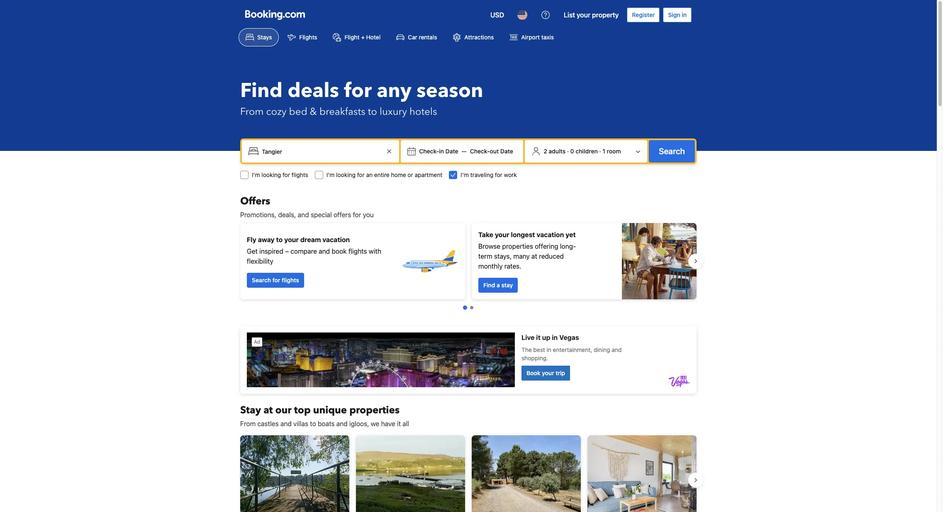 Task type: locate. For each thing, give the bounding box(es) containing it.
0 horizontal spatial properties
[[349, 404, 400, 417]]

0 vertical spatial properties
[[502, 243, 533, 250]]

0 vertical spatial region
[[234, 220, 703, 303]]

booking.com image
[[245, 10, 305, 20]]

take your longest vacation yet image
[[622, 223, 697, 300]]

stay at our top unique properties from castles and villas to boats and igloos, we have it all
[[240, 404, 409, 428]]

for left you
[[353, 211, 361, 219]]

special
[[311, 211, 332, 219]]

1 from from the top
[[240, 105, 264, 119]]

2 · from the left
[[599, 148, 601, 155]]

to right the villas
[[310, 420, 316, 428]]

date
[[446, 148, 458, 155], [500, 148, 513, 155]]

to inside fly away to your dream vacation get inspired – compare and book flights with flexibility
[[276, 236, 283, 244]]

boats
[[318, 420, 335, 428]]

in right sign on the top of the page
[[682, 11, 687, 18]]

apartment
[[415, 171, 442, 178]]

advertisement region
[[240, 326, 697, 394]]

1 vertical spatial from
[[240, 420, 256, 428]]

1 looking from the left
[[262, 171, 281, 178]]

rentals
[[419, 34, 437, 41]]

and left book
[[319, 248, 330, 255]]

i'm traveling for work
[[461, 171, 517, 178]]

rates.
[[505, 263, 522, 270]]

—
[[462, 148, 467, 155]]

and right deals,
[[298, 211, 309, 219]]

season
[[417, 77, 483, 105]]

villas
[[293, 420, 308, 428]]

0 vertical spatial search
[[659, 146, 685, 156]]

flights inside fly away to your dream vacation get inspired – compare and book flights with flexibility
[[349, 248, 367, 255]]

date right 'out'
[[500, 148, 513, 155]]

progress bar
[[463, 306, 474, 310]]

your right 'take'
[[495, 231, 509, 239]]

car rentals link
[[389, 28, 444, 46]]

1 horizontal spatial ·
[[599, 148, 601, 155]]

for for work
[[495, 171, 503, 178]]

main content containing offers
[[234, 195, 703, 513]]

region
[[234, 220, 703, 303], [234, 432, 703, 513]]

we
[[371, 420, 379, 428]]

find a stay link
[[479, 278, 518, 293]]

in left —
[[439, 148, 444, 155]]

0 horizontal spatial looking
[[262, 171, 281, 178]]

main content
[[234, 195, 703, 513]]

your right list
[[577, 11, 591, 19]]

1 horizontal spatial check-
[[470, 148, 490, 155]]

offers
[[240, 195, 270, 208]]

for up breakfasts
[[344, 77, 372, 105]]

deals,
[[278, 211, 296, 219]]

i'm looking for an entire home or apartment
[[327, 171, 442, 178]]

find inside find deals for any season from cozy bed & breakfasts to luxury hotels
[[240, 77, 283, 105]]

1 horizontal spatial properties
[[502, 243, 533, 250]]

looking right i'm
[[262, 171, 281, 178]]

·
[[567, 148, 569, 155], [599, 148, 601, 155]]

flexibility
[[247, 258, 273, 265]]

1 region from the top
[[234, 220, 703, 303]]

find left "a"
[[483, 282, 495, 289]]

looking for i'm
[[336, 171, 356, 178]]

find inside 'region'
[[483, 282, 495, 289]]

vacation
[[537, 231, 564, 239], [323, 236, 350, 244]]

your for property
[[577, 11, 591, 19]]

0 horizontal spatial find
[[240, 77, 283, 105]]

date left —
[[446, 148, 458, 155]]

0 horizontal spatial vacation
[[323, 236, 350, 244]]

2 vertical spatial to
[[310, 420, 316, 428]]

2 vertical spatial flights
[[282, 277, 299, 284]]

for inside offers promotions, deals, and special offers for you
[[353, 211, 361, 219]]

0 vertical spatial at
[[532, 253, 537, 260]]

usd button
[[485, 5, 509, 25]]

for for any
[[344, 77, 372, 105]]

1 horizontal spatial at
[[532, 253, 537, 260]]

1 vertical spatial properties
[[349, 404, 400, 417]]

check-
[[419, 148, 439, 155], [470, 148, 490, 155]]

i'm
[[252, 171, 260, 178]]

properties up "we"
[[349, 404, 400, 417]]

0 horizontal spatial in
[[439, 148, 444, 155]]

1 horizontal spatial your
[[495, 231, 509, 239]]

1 horizontal spatial i'm
[[461, 171, 469, 178]]

1 vertical spatial at
[[264, 404, 273, 417]]

flights down –
[[282, 277, 299, 284]]

properties
[[502, 243, 533, 250], [349, 404, 400, 417]]

you
[[363, 211, 374, 219]]

offers
[[334, 211, 351, 219]]

at right many
[[532, 253, 537, 260]]

properties inside "take your longest vacation yet browse properties offering long- term stays, many at reduced monthly rates."
[[502, 243, 533, 250]]

flights down where are you going? field
[[292, 171, 308, 178]]

check- right —
[[470, 148, 490, 155]]

all
[[403, 420, 409, 428]]

your inside "take your longest vacation yet browse properties offering long- term stays, many at reduced monthly rates."
[[495, 231, 509, 239]]

1 horizontal spatial in
[[682, 11, 687, 18]]

to inside stay at our top unique properties from castles and villas to boats and igloos, we have it all
[[310, 420, 316, 428]]

1 i'm from the left
[[327, 171, 335, 178]]

to inside find deals for any season from cozy bed & breakfasts to luxury hotels
[[368, 105, 377, 119]]

1 · from the left
[[567, 148, 569, 155]]

i'm
[[327, 171, 335, 178], [461, 171, 469, 178]]

check- up apartment
[[419, 148, 439, 155]]

0 vertical spatial in
[[682, 11, 687, 18]]

from left cozy
[[240, 105, 264, 119]]

i'm left traveling
[[461, 171, 469, 178]]

to left luxury in the left of the page
[[368, 105, 377, 119]]

0
[[571, 148, 574, 155]]

i'm for i'm traveling for work
[[461, 171, 469, 178]]

list your property
[[564, 11, 619, 19]]

progress bar inside "main content"
[[463, 306, 474, 310]]

get
[[247, 248, 258, 255]]

airport taxis
[[521, 34, 554, 41]]

for left an
[[357, 171, 365, 178]]

2 region from the top
[[234, 432, 703, 513]]

0 vertical spatial flights
[[292, 171, 308, 178]]

hotel
[[366, 34, 381, 41]]

properties up many
[[502, 243, 533, 250]]

0 horizontal spatial search
[[252, 277, 271, 284]]

i'm looking for flights
[[252, 171, 308, 178]]

1 horizontal spatial date
[[500, 148, 513, 155]]

vacation up offering
[[537, 231, 564, 239]]

looking
[[262, 171, 281, 178], [336, 171, 356, 178]]

2 adults · 0 children · 1 room
[[544, 148, 621, 155]]

at up castles
[[264, 404, 273, 417]]

–
[[285, 248, 289, 255]]

· left 0 at the right top
[[567, 148, 569, 155]]

deals
[[288, 77, 339, 105]]

1 horizontal spatial looking
[[336, 171, 356, 178]]

1 vertical spatial in
[[439, 148, 444, 155]]

longest
[[511, 231, 535, 239]]

to for our
[[310, 420, 316, 428]]

i'm down where are you going? field
[[327, 171, 335, 178]]

0 horizontal spatial check-
[[419, 148, 439, 155]]

for inside find deals for any season from cozy bed & breakfasts to luxury hotels
[[344, 77, 372, 105]]

2 looking from the left
[[336, 171, 356, 178]]

your for longest
[[495, 231, 509, 239]]

search
[[659, 146, 685, 156], [252, 277, 271, 284]]

for right i'm
[[283, 171, 290, 178]]

compare
[[291, 248, 317, 255]]

1 vertical spatial flights
[[349, 248, 367, 255]]

car rentals
[[408, 34, 437, 41]]

find deals for any season from cozy bed & breakfasts to luxury hotels
[[240, 77, 483, 119]]

dream
[[300, 236, 321, 244]]

children
[[576, 148, 598, 155]]

flights link
[[281, 28, 324, 46]]

0 horizontal spatial at
[[264, 404, 273, 417]]

stays link
[[239, 28, 279, 46]]

1 vertical spatial to
[[276, 236, 283, 244]]

1 horizontal spatial to
[[310, 420, 316, 428]]

and down our
[[280, 420, 292, 428]]

register link
[[627, 7, 660, 22]]

flights
[[292, 171, 308, 178], [349, 248, 367, 255], [282, 277, 299, 284]]

find for a
[[483, 282, 495, 289]]

1 horizontal spatial vacation
[[537, 231, 564, 239]]

· left 1
[[599, 148, 601, 155]]

register
[[632, 11, 655, 18]]

search inside 'region'
[[252, 277, 271, 284]]

1 vertical spatial find
[[483, 282, 495, 289]]

1 horizontal spatial search
[[659, 146, 685, 156]]

our
[[275, 404, 292, 417]]

for left work
[[495, 171, 503, 178]]

1 vertical spatial region
[[234, 432, 703, 513]]

adults
[[549, 148, 566, 155]]

yet
[[566, 231, 576, 239]]

list
[[564, 11, 575, 19]]

0 horizontal spatial to
[[276, 236, 283, 244]]

in for check-
[[439, 148, 444, 155]]

1 date from the left
[[446, 148, 458, 155]]

1 horizontal spatial find
[[483, 282, 495, 289]]

vacation inside fly away to your dream vacation get inspired – compare and book flights with flexibility
[[323, 236, 350, 244]]

0 horizontal spatial ·
[[567, 148, 569, 155]]

2 from from the top
[[240, 420, 256, 428]]

find up cozy
[[240, 77, 283, 105]]

2 horizontal spatial to
[[368, 105, 377, 119]]

to right away
[[276, 236, 283, 244]]

long-
[[560, 243, 576, 250]]

0 horizontal spatial date
[[446, 148, 458, 155]]

your up –
[[284, 236, 299, 244]]

0 horizontal spatial your
[[284, 236, 299, 244]]

find for deals
[[240, 77, 283, 105]]

any
[[377, 77, 412, 105]]

2 horizontal spatial your
[[577, 11, 591, 19]]

search for flights link
[[247, 273, 304, 288]]

vacation inside "take your longest vacation yet browse properties offering long- term stays, many at reduced monthly rates."
[[537, 231, 564, 239]]

top
[[294, 404, 311, 417]]

0 vertical spatial find
[[240, 77, 283, 105]]

0 horizontal spatial i'm
[[327, 171, 335, 178]]

vacation up book
[[323, 236, 350, 244]]

from down stay
[[240, 420, 256, 428]]

for for flights
[[283, 171, 290, 178]]

to
[[368, 105, 377, 119], [276, 236, 283, 244], [310, 420, 316, 428]]

0 vertical spatial from
[[240, 105, 264, 119]]

for down flexibility
[[273, 277, 280, 284]]

0 vertical spatial to
[[368, 105, 377, 119]]

2 i'm from the left
[[461, 171, 469, 178]]

for
[[344, 77, 372, 105], [283, 171, 290, 178], [357, 171, 365, 178], [495, 171, 503, 178], [353, 211, 361, 219], [273, 277, 280, 284]]

check-in date button
[[416, 144, 462, 159]]

looking left an
[[336, 171, 356, 178]]

search inside button
[[659, 146, 685, 156]]

airport taxis link
[[503, 28, 561, 46]]

flights
[[299, 34, 317, 41]]

usd
[[490, 11, 504, 19]]

+
[[361, 34, 365, 41]]

flights left with
[[349, 248, 367, 255]]

1 vertical spatial search
[[252, 277, 271, 284]]



Task type: describe. For each thing, give the bounding box(es) containing it.
at inside stay at our top unique properties from castles and villas to boats and igloos, we have it all
[[264, 404, 273, 417]]

offers promotions, deals, and special offers for you
[[240, 195, 374, 219]]

search for search
[[659, 146, 685, 156]]

flight + hotel
[[345, 34, 381, 41]]

1 check- from the left
[[419, 148, 439, 155]]

castles
[[257, 420, 279, 428]]

attractions link
[[446, 28, 501, 46]]

with
[[369, 248, 381, 255]]

traveling
[[470, 171, 493, 178]]

inspired
[[259, 248, 283, 255]]

and inside fly away to your dream vacation get inspired – compare and book flights with flexibility
[[319, 248, 330, 255]]

browse
[[479, 243, 501, 250]]

check-out date button
[[467, 144, 517, 159]]

&
[[310, 105, 317, 119]]

search for search for flights
[[252, 277, 271, 284]]

have
[[381, 420, 395, 428]]

fly away to your dream vacation image
[[400, 232, 459, 291]]

a
[[497, 282, 500, 289]]

2 adults · 0 children · 1 room button
[[528, 144, 644, 159]]

check-in date — check-out date
[[419, 148, 513, 155]]

take
[[479, 231, 493, 239]]

work
[[504, 171, 517, 178]]

take your longest vacation yet browse properties offering long- term stays, many at reduced monthly rates.
[[479, 231, 576, 270]]

out
[[490, 148, 499, 155]]

luxury
[[380, 105, 407, 119]]

your inside fly away to your dream vacation get inspired – compare and book flights with flexibility
[[284, 236, 299, 244]]

home
[[391, 171, 406, 178]]

stay
[[240, 404, 261, 417]]

search for flights
[[252, 277, 299, 284]]

looking for i'm
[[262, 171, 281, 178]]

property
[[592, 11, 619, 19]]

list your property link
[[559, 5, 624, 25]]

properties inside stay at our top unique properties from castles and villas to boats and igloos, we have it all
[[349, 404, 400, 417]]

promotions,
[[240, 211, 276, 219]]

airport
[[521, 34, 540, 41]]

cozy
[[266, 105, 287, 119]]

and inside offers promotions, deals, and special offers for you
[[298, 211, 309, 219]]

or
[[408, 171, 413, 178]]

2
[[544, 148, 547, 155]]

flights inside search for flights link
[[282, 277, 299, 284]]

sign in
[[668, 11, 687, 18]]

an
[[366, 171, 373, 178]]

1
[[603, 148, 605, 155]]

2 check- from the left
[[470, 148, 490, 155]]

region containing take your longest vacation yet
[[234, 220, 703, 303]]

breakfasts
[[319, 105, 365, 119]]

it
[[397, 420, 401, 428]]

stays
[[257, 34, 272, 41]]

i'm for i'm looking for an entire home or apartment
[[327, 171, 335, 178]]

book
[[332, 248, 347, 255]]

from inside find deals for any season from cozy bed & breakfasts to luxury hotels
[[240, 105, 264, 119]]

at inside "take your longest vacation yet browse properties offering long- term stays, many at reduced monthly rates."
[[532, 253, 537, 260]]

taxis
[[541, 34, 554, 41]]

attractions
[[465, 34, 494, 41]]

igloos,
[[349, 420, 369, 428]]

monthly
[[479, 263, 503, 270]]

sign
[[668, 11, 680, 18]]

hotels
[[410, 105, 437, 119]]

room
[[607, 148, 621, 155]]

for for an
[[357, 171, 365, 178]]

flight + hotel link
[[326, 28, 388, 46]]

fly away to your dream vacation get inspired – compare and book flights with flexibility
[[247, 236, 381, 265]]

fly
[[247, 236, 256, 244]]

2 date from the left
[[500, 148, 513, 155]]

Where are you going? field
[[259, 144, 384, 159]]

for inside 'region'
[[273, 277, 280, 284]]

offering
[[535, 243, 558, 250]]

entire
[[374, 171, 390, 178]]

search button
[[649, 140, 695, 163]]

bed
[[289, 105, 307, 119]]

away
[[258, 236, 275, 244]]

to for for
[[368, 105, 377, 119]]

flight
[[345, 34, 360, 41]]

reduced
[[539, 253, 564, 260]]

from inside stay at our top unique properties from castles and villas to boats and igloos, we have it all
[[240, 420, 256, 428]]

and right boats
[[336, 420, 348, 428]]

sign in link
[[663, 7, 692, 22]]

many
[[514, 253, 530, 260]]

in for sign
[[682, 11, 687, 18]]

find a stay
[[483, 282, 513, 289]]

unique
[[313, 404, 347, 417]]



Task type: vqa. For each thing, say whether or not it's contained in the screenshot.
any on the top left of the page
yes



